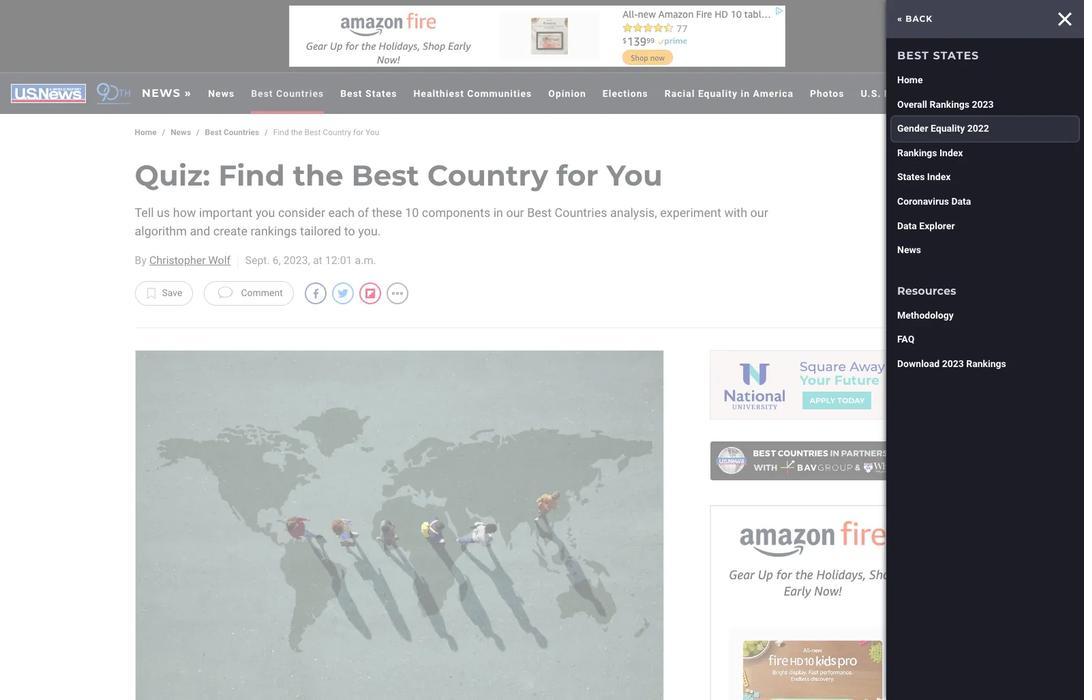 Task type: locate. For each thing, give the bounding box(es) containing it.
1 horizontal spatial home link
[[892, 68, 1079, 93]]

quiz:
[[135, 158, 210, 193]]

christopher
[[149, 254, 206, 267]]

»
[[966, 94, 972, 107]]

faq link
[[892, 328, 1079, 352]]

home up u.s. news live
[[898, 74, 924, 85]]

best states up find the best country for you at the left top of the page
[[341, 88, 397, 99]]

best states »
[[898, 94, 972, 107]]

0 vertical spatial advertisement region
[[289, 5, 786, 67]]

0 horizontal spatial our
[[507, 205, 524, 220]]

home link up quiz:
[[135, 128, 157, 138]]

1 vertical spatial countries
[[224, 128, 259, 137]]

find
[[273, 128, 289, 137], [218, 158, 285, 193]]

best countries
[[251, 88, 324, 99], [205, 128, 259, 137]]

2023 down james.peterson1902@gmail.com
[[943, 358, 965, 369]]

1 horizontal spatial equality
[[931, 123, 966, 134]]

index up coronavirus data
[[928, 172, 951, 182]]

0 vertical spatial home link
[[892, 68, 1079, 93]]

gender
[[898, 123, 929, 134]]

find the best country for you
[[273, 128, 380, 137]]

index for states index
[[928, 172, 951, 182]]

0 horizontal spatial countries
[[224, 128, 259, 137]]

0 vertical spatial best states link
[[898, 49, 980, 62]]

you up quiz: find the best country for you
[[366, 128, 380, 137]]

advertisement region
[[289, 5, 786, 67], [711, 351, 915, 419], [711, 506, 915, 700]]

0 vertical spatial index
[[940, 147, 964, 158]]

0 horizontal spatial home
[[135, 128, 157, 137]]

« back button
[[892, 8, 939, 30]]

best
[[898, 49, 930, 62], [251, 88, 273, 99], [341, 88, 363, 99], [898, 94, 924, 107], [205, 128, 222, 137], [305, 128, 321, 137], [352, 158, 419, 193], [528, 205, 552, 220]]

0 horizontal spatial best states link
[[332, 73, 406, 114]]

2 vertical spatial advertisement region
[[711, 506, 915, 700]]

equality right racial
[[699, 88, 738, 99]]

welcome,
[[898, 328, 968, 340]]

best states
[[898, 49, 980, 62], [341, 88, 397, 99]]

u.s. news live link
[[853, 73, 943, 114]]

analysis,
[[611, 205, 658, 220]]

0 horizontal spatial you
[[366, 128, 380, 137]]

1 vertical spatial best countries link
[[205, 128, 259, 138]]

0 vertical spatial country
[[323, 128, 351, 137]]

0 vertical spatial data
[[952, 196, 972, 207]]

each
[[328, 205, 355, 220]]

the
[[291, 128, 303, 137], [293, 158, 344, 193]]

states left "»"
[[927, 94, 963, 107]]

news
[[898, 11, 936, 24], [142, 87, 181, 100], [208, 88, 235, 99], [885, 88, 911, 99], [171, 128, 191, 137], [898, 244, 922, 255]]

data explorer
[[898, 220, 956, 231]]

by christopher wolf | sept. 6, 2023, at 12:01 a.m.
[[135, 251, 376, 270]]

2023
[[973, 99, 995, 110], [943, 358, 965, 369]]

1 horizontal spatial best states link
[[898, 49, 980, 62]]

1 close image from the left
[[1049, 12, 1062, 26]]

countries inside tell us how important you consider each of these 10 components in our best countries analysis, experiment with our algorithm and create rankings tailored to you.
[[555, 205, 608, 220]]

1 horizontal spatial for
[[557, 158, 599, 193]]

tell
[[135, 205, 154, 220]]

1 vertical spatial rankings
[[898, 147, 938, 158]]

0 horizontal spatial in
[[494, 205, 504, 220]]

coronavirus data
[[898, 196, 972, 207]]

data down states index link
[[952, 196, 972, 207]]

best states up live
[[898, 49, 980, 62]]

for
[[353, 128, 364, 137], [557, 158, 599, 193]]

download 2023 rankings link
[[892, 352, 1079, 376]]

you.
[[358, 224, 381, 238]]

explorer
[[920, 220, 956, 231]]

states index
[[898, 172, 951, 182]]

1 vertical spatial for
[[557, 158, 599, 193]]

1 vertical spatial the
[[293, 158, 344, 193]]

1 vertical spatial best states
[[341, 88, 397, 99]]

0 vertical spatial for
[[353, 128, 364, 137]]

close image
[[1049, 12, 1062, 26], [1059, 12, 1073, 26]]

download 2023 rankings
[[898, 358, 1007, 369]]

0 vertical spatial equality
[[699, 88, 738, 99]]

data down coronavirus
[[898, 220, 918, 231]]

best states link up find the best country for you at the left top of the page
[[332, 73, 406, 114]]

2023 right "»"
[[973, 99, 995, 110]]

welcome, james.peterson1902@gmail.com
[[898, 328, 1031, 354]]

home link up "»"
[[892, 68, 1079, 93]]

news link
[[898, 11, 936, 24], [200, 73, 243, 114], [136, 81, 197, 105], [171, 128, 191, 138], [892, 238, 1079, 263]]

photos
[[811, 88, 845, 99]]

quiz: find the best country for you
[[135, 158, 663, 193]]

best countries link
[[243, 73, 332, 114], [205, 128, 259, 138]]

6,
[[273, 254, 281, 267]]

opinion link
[[541, 73, 595, 114]]

equality down overall rankings 2023
[[931, 123, 966, 134]]

algorithm
[[135, 224, 187, 238]]

0 horizontal spatial 2023
[[943, 358, 965, 369]]

opinion
[[549, 88, 587, 99]]

0 horizontal spatial for
[[353, 128, 364, 137]]

1 vertical spatial index
[[928, 172, 951, 182]]

0 vertical spatial you
[[366, 128, 380, 137]]

0 vertical spatial best states
[[898, 49, 980, 62]]

equality for in
[[699, 88, 738, 99]]

home link
[[892, 68, 1079, 93], [135, 128, 157, 138]]

u.s.
[[861, 88, 882, 99]]

best states link
[[898, 49, 980, 62], [332, 73, 406, 114]]

save
[[162, 287, 182, 298]]

2 close image from the left
[[1059, 12, 1073, 26]]

u.s. news live
[[861, 88, 935, 99]]

list
[[949, 367, 969, 380]]

rankings
[[251, 224, 297, 238]]

a.m.
[[355, 254, 376, 267]]

1 vertical spatial home link
[[135, 128, 157, 138]]

our right "components"
[[507, 205, 524, 220]]

rankings down 'gender'
[[898, 147, 938, 158]]

america
[[754, 88, 794, 99]]

in left "america"
[[741, 88, 751, 99]]

home
[[898, 74, 924, 85], [135, 128, 157, 137]]

1 horizontal spatial country
[[428, 158, 549, 193]]

our right with
[[751, 205, 769, 220]]

home up quiz:
[[135, 128, 157, 137]]

2 vertical spatial countries
[[555, 205, 608, 220]]

1 horizontal spatial 2023
[[973, 99, 995, 110]]

10
[[405, 205, 419, 220]]

rankings down faq link
[[967, 358, 1007, 369]]

in
[[741, 88, 751, 99], [494, 205, 504, 220]]

0 horizontal spatial best states
[[341, 88, 397, 99]]

healthiest
[[414, 88, 465, 99]]

states
[[934, 49, 980, 62], [366, 88, 397, 99], [927, 94, 963, 107], [898, 172, 925, 182]]

1 vertical spatial advertisement region
[[711, 351, 915, 419]]

0 vertical spatial best countries link
[[243, 73, 332, 114]]

2 horizontal spatial countries
[[555, 205, 608, 220]]

james.peterson1902@gmail.com
[[898, 344, 1031, 354]]

data
[[952, 196, 972, 207], [898, 220, 918, 231]]

1 horizontal spatial best states
[[898, 49, 980, 62]]

0 vertical spatial the
[[291, 128, 303, 137]]

0 vertical spatial countries
[[276, 88, 324, 99]]

1 vertical spatial in
[[494, 205, 504, 220]]

index
[[940, 147, 964, 158], [928, 172, 951, 182]]

comment
[[241, 287, 283, 298]]

equality
[[699, 88, 738, 99], [931, 123, 966, 134]]

best states link up live
[[898, 49, 980, 62]]

1 vertical spatial best states link
[[332, 73, 406, 114]]

1 vertical spatial equality
[[931, 123, 966, 134]]

0 horizontal spatial equality
[[699, 88, 738, 99]]

you up analysis,
[[607, 158, 663, 193]]

0 vertical spatial best countries
[[251, 88, 324, 99]]

1 vertical spatial data
[[898, 220, 918, 231]]

consider
[[278, 205, 325, 220]]

0 vertical spatial 2023
[[973, 99, 995, 110]]

rankings up gender equality 2022
[[930, 99, 970, 110]]

resources
[[898, 284, 957, 297]]

states left healthiest
[[366, 88, 397, 99]]

rankings index
[[898, 147, 964, 158]]

photos link
[[802, 73, 853, 114]]

1 vertical spatial home
[[135, 128, 157, 137]]

1 horizontal spatial home
[[898, 74, 924, 85]]

1 horizontal spatial countries
[[276, 88, 324, 99]]

healthiest communities link
[[406, 73, 541, 114]]

in right "components"
[[494, 205, 504, 220]]

countries
[[276, 88, 324, 99], [224, 128, 259, 137], [555, 205, 608, 220]]

rankings
[[930, 99, 970, 110], [898, 147, 938, 158], [967, 358, 1007, 369]]

0 horizontal spatial data
[[898, 220, 918, 231]]

1 horizontal spatial our
[[751, 205, 769, 220]]

0 vertical spatial home
[[898, 74, 924, 85]]

0 vertical spatial in
[[741, 88, 751, 99]]

1 vertical spatial you
[[607, 158, 663, 193]]

2 our from the left
[[751, 205, 769, 220]]

1 horizontal spatial data
[[952, 196, 972, 207]]

important
[[199, 205, 253, 220]]

index down gender equality 2022
[[940, 147, 964, 158]]

country
[[323, 128, 351, 137], [428, 158, 549, 193]]

methodology
[[898, 310, 954, 321]]



Task type: describe. For each thing, give the bounding box(es) containing it.
12:01
[[325, 254, 352, 267]]

tailored
[[300, 224, 341, 238]]

christopher wolf link
[[149, 254, 231, 267]]

methodology link
[[892, 303, 1079, 328]]

0 horizontal spatial country
[[323, 128, 351, 137]]

0 horizontal spatial home link
[[135, 128, 157, 138]]

healthiest communities
[[414, 88, 532, 99]]

comment button
[[204, 281, 294, 306]]

at
[[313, 254, 323, 267]]

states up "»"
[[934, 49, 980, 62]]

group of young adults, photographed from above, on various painted tarmac surface, at sunrise. image
[[135, 350, 664, 700]]

reading list
[[898, 367, 969, 380]]

best inside best states link
[[341, 88, 363, 99]]

data explorer link
[[892, 214, 1079, 238]]

elections
[[603, 88, 649, 99]]

states up coronavirus
[[898, 172, 925, 182]]

|
[[236, 251, 240, 270]]

2022
[[968, 123, 990, 134]]

overall
[[898, 99, 928, 110]]

experiment
[[661, 205, 722, 220]]

states index link
[[892, 165, 1079, 190]]

tell us how important you consider each of these 10 components in our best countries analysis, experiment with our algorithm and create rankings tailored to you.
[[135, 205, 769, 238]]

save button
[[135, 281, 193, 306]]

download
[[898, 358, 940, 369]]

home inside "link"
[[898, 74, 924, 85]]

equality for 2022
[[931, 123, 966, 134]]

coronavirus data link
[[892, 190, 1079, 214]]

live
[[914, 88, 935, 99]]

best states for the leftmost best states link
[[341, 88, 397, 99]]

best inside tell us how important you consider each of these 10 components in our best countries analysis, experiment with our algorithm and create rankings tailored to you.
[[528, 205, 552, 220]]

1 vertical spatial country
[[428, 158, 549, 193]]

racial equality in america link
[[657, 73, 802, 114]]

best countries link for healthiest communities link
[[243, 73, 332, 114]]

90th anniversary logo image
[[97, 82, 131, 105]]

wolf
[[209, 254, 231, 267]]

you
[[256, 205, 275, 220]]

how
[[173, 205, 196, 220]]

racial equality in america
[[665, 88, 794, 99]]

1 vertical spatial best countries
[[205, 128, 259, 137]]

best countries link for the left the 'home' "link"
[[205, 128, 259, 138]]

0 vertical spatial rankings
[[930, 99, 970, 110]]

2 vertical spatial rankings
[[967, 358, 1007, 369]]

search image
[[989, 85, 1005, 102]]

elections link
[[595, 73, 657, 114]]

gender equality 2022 link
[[892, 117, 1079, 141]]

1 vertical spatial 2023
[[943, 358, 965, 369]]

1 our from the left
[[507, 205, 524, 220]]

best states for right best states link
[[898, 49, 980, 62]]

« back
[[898, 14, 934, 24]]

0 vertical spatial find
[[273, 128, 289, 137]]

overall rankings 2023
[[898, 99, 995, 110]]

by
[[135, 254, 147, 267]]

faq
[[898, 334, 915, 345]]

reading list link
[[892, 360, 1069, 387]]

rankings index link
[[892, 141, 1079, 165]]

u.s. news and world report logo image
[[11, 84, 86, 103]]

index for rankings index
[[940, 147, 964, 158]]

communities
[[468, 88, 532, 99]]

create
[[213, 224, 248, 238]]

of
[[358, 205, 369, 220]]

coronavirus
[[898, 196, 950, 207]]

gender equality 2022
[[898, 123, 990, 134]]

these
[[372, 205, 402, 220]]

overall rankings 2023 link
[[892, 93, 1079, 117]]

us
[[157, 205, 170, 220]]

reading
[[898, 367, 946, 380]]

in inside tell us how important you consider each of these 10 components in our best countries analysis, experiment with our algorithm and create rankings tailored to you.
[[494, 205, 504, 220]]

1 horizontal spatial in
[[741, 88, 751, 99]]

2023,
[[284, 254, 310, 267]]

1 horizontal spatial you
[[607, 158, 663, 193]]

components
[[422, 205, 491, 220]]

with
[[725, 205, 748, 220]]

1 vertical spatial find
[[218, 158, 285, 193]]

to
[[344, 224, 355, 238]]

and
[[190, 224, 210, 238]]

sept.
[[245, 254, 270, 267]]

racial
[[665, 88, 696, 99]]



Task type: vqa. For each thing, say whether or not it's contained in the screenshot.
the Index within States Index link
yes



